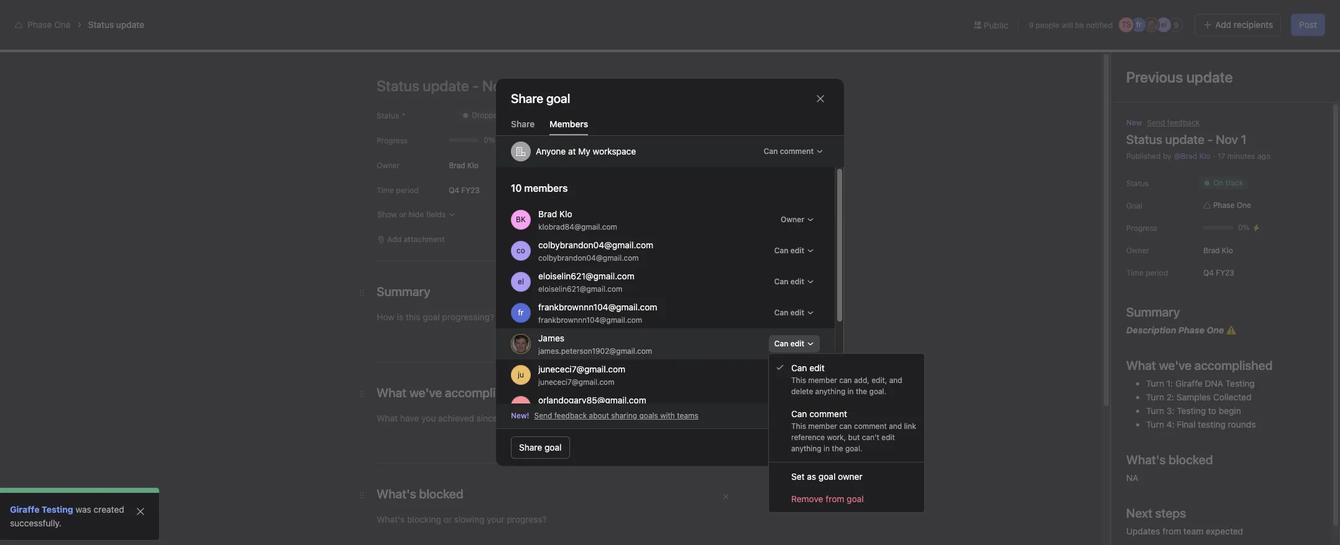 Task type: vqa. For each thing, say whether or not it's contained in the screenshot.


Task type: describe. For each thing, give the bounding box(es) containing it.
1 vertical spatial giraffe
[[10, 505, 39, 516]]

2 horizontal spatial testing
[[1226, 379, 1255, 389]]

can comment button
[[759, 143, 830, 160]]

set a custom due date
[[802, 352, 883, 361]]

successfully.
[[10, 519, 61, 529]]

2 vertical spatial testing
[[42, 505, 73, 516]]

can edit for eloiselin621@gmail.com
[[775, 277, 805, 287]]

0 vertical spatial phase one
[[27, 19, 71, 30]]

what's
[[1158, 10, 1183, 19]]

(0%)
[[854, 447, 872, 456]]

one inside latest status update element
[[484, 243, 502, 253]]

send inside 'send feedback' link
[[801, 493, 819, 502]]

1 horizontal spatial bk
[[1216, 48, 1226, 57]]

sub- for use
[[492, 461, 510, 471]]

•
[[872, 447, 876, 456]]

0 vertical spatial from
[[826, 494, 845, 505]]

1 horizontal spatial fr
[[1137, 20, 1142, 29]]

1 turn from the top
[[1147, 379, 1165, 389]]

0 horizontal spatial share button
[[511, 119, 535, 136]]

this for can edit
[[792, 376, 807, 386]]

klobrad84@gmail.com
[[539, 222, 617, 232]]

1 horizontal spatial time period
[[801, 308, 844, 317]]

4 can edit button from the top
[[769, 336, 820, 353]]

share goal button
[[511, 437, 570, 460]]

as
[[807, 472, 817, 482]]

can for can comment dropdown button
[[764, 147, 778, 156]]

17 minutes ago
[[429, 283, 482, 292]]

1 vertical spatial time period
[[1127, 269, 1169, 278]]

status updates
[[423, 325, 492, 336]]

2 vertical spatial feedback
[[821, 493, 854, 502]]

with
[[661, 412, 675, 421]]

published
[[1127, 152, 1161, 161]]

send feedback
[[801, 493, 854, 502]]

remove section image
[[723, 494, 730, 501]]

1 horizontal spatial phase one
[[1214, 201, 1252, 210]]

goals inside share goal dialog
[[640, 412, 658, 421]]

parent
[[801, 402, 825, 412]]

na
[[1127, 473, 1139, 484]]

days
[[1115, 14, 1132, 24]]

0 vertical spatial progress
[[377, 136, 408, 146]]

the inside can comment this member can comment and link reference work, but can't edit anything in the goal.
[[832, 445, 844, 454]]

what's in my trial? button
[[1153, 6, 1229, 24]]

el inside share goal dialog
[[518, 277, 524, 287]]

link
[[905, 422, 917, 432]]

4:
[[1167, 420, 1175, 430]]

on track
[[1214, 178, 1244, 188]]

1 horizontal spatial phase one link
[[1199, 200, 1257, 212]]

nov 1 inside latest status update element
[[478, 208, 504, 220]]

0 horizontal spatial time
[[377, 186, 394, 195]]

members
[[550, 119, 588, 129]]

custom
[[822, 352, 849, 361]]

close image
[[136, 507, 146, 517]]

goal inside remove from goal link
[[847, 494, 864, 505]]

send feedback about sharing goals with teams link
[[534, 411, 699, 422]]

minutes inside new send feedback status update - nov 1 published by @brad klo · 17 minutes ago
[[1228, 152, 1256, 161]]

ja inside share goal dialog
[[517, 340, 525, 349]]

1:
[[1167, 379, 1174, 389]]

klo inside brad klo klobrad84@gmail.com
[[560, 209, 573, 219]]

can edit button for eloiselin621@gmail.com
[[769, 274, 820, 291]]

1 horizontal spatial ja
[[1148, 20, 1156, 29]]

about
[[801, 159, 835, 173]]

goal's
[[648, 461, 672, 471]]

1 vertical spatial owner
[[838, 472, 863, 482]]

1 vertical spatial ja
[[1254, 48, 1262, 57]]

anything inside can edit this member can add, edit, and delete anything in the goal.
[[816, 387, 846, 397]]

james james.peterson1902@gmail.com
[[539, 333, 653, 356]]

feedback for status
[[1168, 118, 1200, 127]]

comment for can comment this member can comment and link reference work, but can't edit anything in the goal.
[[810, 409, 848, 420]]

view
[[725, 325, 745, 335]]

status for status update - nov 1
[[404, 208, 434, 220]]

no for no sub-goals connected
[[459, 410, 469, 419]]

no sub-goals connected
[[459, 410, 546, 419]]

orlandogary85@gmail.com
[[539, 395, 647, 406]]

use sub-goals to automatically update this goal's progress.
[[474, 461, 712, 471]]

james
[[539, 333, 565, 344]]

0 vertical spatial ts
[[1122, 20, 1132, 29]]

1 vertical spatial time
[[1127, 269, 1144, 278]]

1 horizontal spatial track
[[1226, 178, 1244, 188]]

view all
[[725, 325, 756, 335]]

0 vertical spatial period
[[396, 186, 419, 195]]

status inside new send feedback status update - nov 1 published by @brad klo · 17 minutes ago
[[1127, 132, 1163, 147]]

work,
[[827, 433, 846, 443]]

0 horizontal spatial brad
[[449, 161, 465, 170]]

add recipients button
[[1195, 14, 1282, 36]]

today
[[393, 359, 414, 369]]

1 vertical spatial to
[[534, 461, 542, 471]]

1 horizontal spatial testing
[[1177, 406, 1207, 417]]

0 vertical spatial 0%
[[484, 136, 495, 145]]

due
[[851, 352, 864, 361]]

one left status update
[[54, 19, 71, 30]]

share for goal
[[519, 443, 542, 453]]

0 horizontal spatial owner
[[377, 161, 400, 170]]

member for edit
[[809, 376, 838, 386]]

10
[[1267, 48, 1275, 58]]

colbybrandon04@gmail.com inside colbybrandon04@gmail.com colbybrandon04@gmail.com
[[539, 253, 639, 263]]

klo inside new send feedback status update - nov 1 published by @brad klo · 17 minutes ago
[[1200, 152, 1211, 161]]

add billing info button
[[1236, 6, 1300, 24]]

one up the 'we've accomplished'
[[1207, 325, 1225, 336]]

edit inside can edit this member can add, edit, and delete anything in the goal.
[[810, 363, 825, 374]]

giraffe inside what we've accomplished turn 1: giraffe dna testing turn 2: samples collected turn 3: testing to begin turn 4: final testing rounds
[[1176, 379, 1203, 389]]

people
[[1036, 20, 1060, 30]]

2 vertical spatial goal
[[863, 427, 881, 438]]

0 vertical spatial fy23
[[462, 186, 480, 195]]

Section title text field
[[377, 284, 431, 301]]

update button
[[710, 155, 756, 177]]

goals down share goal button
[[510, 461, 532, 471]]

all
[[747, 325, 756, 335]]

summary inside latest status update element
[[404, 229, 445, 239]]

0 horizontal spatial track
[[471, 156, 502, 170]]

2 vertical spatial owner
[[1127, 246, 1150, 256]]

remove from goal link
[[769, 488, 925, 511]]

my
[[1193, 10, 1204, 19]]

on
[[1214, 178, 1224, 188]]

can for can edit
[[840, 376, 852, 386]]

1 horizontal spatial ts
[[1229, 48, 1238, 57]]

add billing info
[[1242, 10, 1294, 19]]

@brad
[[1174, 152, 1198, 161]]

17 inside new send feedback status update - nov 1 published by @brad klo · 17 minutes ago
[[1218, 152, 1226, 161]]

*
[[402, 111, 405, 121]]

1 vertical spatial fy23
[[1217, 268, 1235, 278]]

workspace
[[593, 146, 636, 157]]

set as goal owner link
[[769, 466, 925, 488]]

was created successfully.
[[10, 505, 124, 529]]

final
[[1177, 420, 1196, 430]]

update
[[718, 160, 748, 171]]

goals left new!
[[488, 410, 507, 419]]

sharing
[[611, 412, 638, 421]]

0 vertical spatial phase one link
[[27, 19, 71, 30]]

goals right the parent
[[827, 402, 846, 412]]

can comment
[[764, 147, 814, 156]]

share goal
[[519, 443, 562, 453]]

what's blocked na
[[1127, 453, 1214, 484]]

samples
[[1177, 392, 1211, 403]]

post
[[1300, 19, 1318, 30]]

public
[[984, 20, 1009, 30]]

brad inside brad klo klobrad84@gmail.com
[[539, 209, 557, 219]]

0 horizontal spatial q4 fy23
[[449, 186, 480, 195]]

send for status
[[1148, 118, 1166, 127]]

1 horizontal spatial send feedback link
[[1148, 118, 1200, 129]]

collected
[[1214, 392, 1252, 403]]

this
[[631, 461, 645, 471]]

can edit button for colbybrandon04@gmail.com
[[769, 243, 820, 260]]

on
[[454, 156, 468, 170]]

2 turn from the top
[[1147, 392, 1165, 403]]

free trial 17 days left
[[1106, 6, 1145, 24]]

accountable
[[801, 234, 851, 245]]

about this goal
[[801, 159, 885, 173]]

2 horizontal spatial fr
[[1243, 48, 1249, 57]]

Section title text field
[[377, 385, 523, 402]]

set for set as goal owner
[[792, 472, 805, 482]]

1 horizontal spatial progress
[[1127, 224, 1158, 233]]

1 vertical spatial period
[[1146, 269, 1169, 278]]

team sprint goal
[[811, 427, 881, 438]]

new send feedback status update - nov 1 published by @brad klo · 17 minutes ago
[[1127, 118, 1271, 161]]

Goal name text field
[[378, 95, 953, 140]]

in inside can comment this member can comment and link reference work, but can't edit anything in the goal.
[[824, 445, 830, 454]]

1 frankbrownnn104@gmail.com from the top
[[539, 302, 658, 312]]

1 vertical spatial ⚠️ image
[[1227, 326, 1237, 336]]

about
[[589, 412, 609, 421]]

will
[[1062, 20, 1074, 30]]

1 vertical spatial send feedback link
[[801, 493, 854, 504]]

1 horizontal spatial time
[[801, 308, 819, 317]]

goal owner
[[801, 188, 847, 199]]

0 vertical spatial share button
[[1284, 44, 1326, 62]]

status update - nov 1
[[404, 208, 504, 220]]

1 horizontal spatial description
[[1127, 325, 1177, 336]]

update inside new send feedback status update - nov 1 published by @brad klo · 17 minutes ago
[[1166, 132, 1205, 147]]

1 horizontal spatial q4 fy23
[[1204, 268, 1235, 278]]

is
[[442, 156, 451, 170]]

1 horizontal spatial brad klo
[[1204, 246, 1234, 255]]

2:
[[1167, 392, 1175, 403]]

⚠️ image inside latest status update element
[[504, 243, 514, 253]]

anyone at my workspace
[[536, 146, 636, 157]]

bk inside share goal dialog
[[516, 215, 526, 224]]

james.peterson1902@gmail.com
[[539, 347, 653, 356]]

1 horizontal spatial description phase one
[[1127, 325, 1227, 336]]

2 vertical spatial brad
[[1204, 246, 1220, 255]]

can for fourth the can edit dropdown button from the top of the share goal dialog
[[775, 340, 789, 349]]

sub- for no
[[471, 410, 488, 419]]

1 vertical spatial 0%
[[1239, 223, 1250, 233]]

1 vertical spatial share
[[511, 119, 535, 129]]

giraffe testing link
[[10, 505, 73, 516]]

0 vertical spatial q4
[[449, 186, 460, 195]]

Section title text field
[[377, 486, 464, 504]]

reference
[[792, 433, 825, 443]]



Task type: locate. For each thing, give the bounding box(es) containing it.
junececi7@gmail.com down james.peterson1902@gmail.com
[[539, 364, 626, 375]]

what
[[1127, 359, 1157, 373]]

member up 'work,'
[[809, 422, 838, 432]]

and inside can edit this member can add, edit, and delete anything in the goal.
[[890, 376, 903, 386]]

can up but
[[840, 422, 852, 432]]

recipients
[[1234, 19, 1274, 30]]

testing down samples
[[1177, 406, 1207, 417]]

0% down "on track"
[[1239, 223, 1250, 233]]

Title of update text field
[[377, 72, 750, 99]]

1 horizontal spatial the
[[856, 387, 868, 397]]

one
[[54, 19, 71, 30], [1237, 201, 1252, 210], [484, 243, 502, 253], [1207, 325, 1225, 336]]

can for can comment
[[840, 422, 852, 432]]

0 vertical spatial and
[[890, 376, 903, 386]]

2 colbybrandon04@gmail.com from the top
[[539, 253, 639, 263]]

status for status update
[[88, 19, 114, 30]]

and inside can comment this member can comment and link reference work, but can't edit anything in the goal.
[[889, 422, 902, 432]]

0 horizontal spatial team
[[854, 234, 874, 245]]

this left is
[[388, 156, 412, 170]]

edit for the can edit dropdown button associated with colbybrandon04@gmail.com
[[791, 246, 805, 256]]

the inside can edit this member can add, edit, and delete anything in the goal.
[[856, 387, 868, 397]]

can for frankbrownnn104@gmail.com the can edit dropdown button
[[775, 308, 789, 318]]

status for status
[[1127, 179, 1149, 188]]

goal. down but
[[846, 445, 863, 454]]

member inside can comment this member can comment and link reference work, but can't edit anything in the goal.
[[809, 422, 838, 432]]

send inside share goal dialog
[[534, 412, 552, 421]]

1 horizontal spatial -
[[1208, 132, 1214, 147]]

one left co
[[484, 243, 502, 253]]

feedback for about
[[555, 412, 587, 421]]

2 vertical spatial this
[[792, 422, 807, 432]]

this for can comment
[[792, 422, 807, 432]]

fy23
[[462, 186, 480, 195], [1217, 268, 1235, 278]]

0 horizontal spatial sub-
[[471, 410, 488, 419]]

9 down what's in the right of the page
[[1174, 20, 1179, 30]]

ago up status updates
[[469, 283, 482, 292]]

edit,
[[872, 376, 888, 386]]

in left the status
[[824, 445, 830, 454]]

giraffe up successfully.
[[10, 505, 39, 516]]

set left as
[[792, 472, 805, 482]]

17
[[1106, 14, 1113, 24], [1218, 152, 1226, 161], [429, 283, 436, 292]]

send
[[1148, 118, 1166, 127], [534, 412, 552, 421], [801, 493, 819, 502]]

this goal is on track .
[[388, 156, 505, 170]]

member up delete on the right bottom of the page
[[809, 376, 838, 386]]

ja left james
[[517, 340, 525, 349]]

bk up co
[[516, 215, 526, 224]]

can inside can edit this member can add, edit, and delete anything in the goal.
[[840, 376, 852, 386]]

description phase one up what
[[1127, 325, 1227, 336]]

2 can edit from the top
[[775, 277, 805, 287]]

1 horizontal spatial from
[[1163, 527, 1182, 537]]

description phase one down status update - nov 1 on the top
[[404, 243, 504, 253]]

1 vertical spatial description
[[1127, 325, 1177, 336]]

0 horizontal spatial nov 1
[[478, 208, 504, 220]]

0 horizontal spatial to
[[534, 461, 542, 471]]

to up testing
[[1209, 406, 1217, 417]]

close this dialog image
[[816, 94, 826, 104]]

0 horizontal spatial ⚠️ image
[[504, 243, 514, 253]]

1 horizontal spatial 17
[[1106, 14, 1113, 24]]

at
[[568, 146, 576, 157]]

- inside new send feedback status update - nov 1 published by @brad klo · 17 minutes ago
[[1208, 132, 1214, 147]]

send down as
[[801, 493, 819, 502]]

2 vertical spatial 17
[[429, 283, 436, 292]]

1 horizontal spatial el
[[1161, 20, 1167, 29]]

accountable team
[[801, 234, 874, 245]]

ago inside latest status update element
[[469, 283, 482, 292]]

summary up what
[[1127, 305, 1181, 320]]

1 vertical spatial nov 1
[[478, 208, 504, 220]]

status update
[[88, 19, 144, 30]]

- up ·
[[1208, 132, 1214, 147]]

0 vertical spatial ja
[[1148, 20, 1156, 29]]

2 vertical spatial comment
[[854, 422, 887, 432]]

next steps
[[1127, 507, 1187, 521]]

minutes
[[1228, 152, 1256, 161], [439, 283, 466, 292]]

1 colbybrandon04@gmail.com from the top
[[539, 240, 654, 250]]

progress
[[377, 136, 408, 146], [1127, 224, 1158, 233]]

owner up remove from goal link at right
[[838, 472, 863, 482]]

0 horizontal spatial phase one
[[27, 19, 71, 30]]

this inside can comment this member can comment and link reference work, but can't edit anything in the goal.
[[792, 422, 807, 432]]

0 vertical spatial nov 1
[[1216, 132, 1247, 147]]

goal. inside can comment this member can comment and link reference work, but can't edit anything in the goal.
[[846, 445, 863, 454]]

edit for frankbrownnn104@gmail.com the can edit dropdown button
[[791, 308, 805, 318]]

anything inside can comment this member can comment and link reference work, but can't edit anything in the goal.
[[792, 445, 822, 454]]

0 vertical spatial member
[[809, 376, 838, 386]]

ago inside new send feedback status update - nov 1 published by @brad klo · 17 minutes ago
[[1258, 152, 1271, 161]]

description down status update - nov 1 on the top
[[404, 243, 454, 253]]

0 horizontal spatial from
[[826, 494, 845, 505]]

0 vertical spatial owner
[[822, 188, 847, 199]]

3 turn from the top
[[1147, 406, 1165, 417]]

owner
[[822, 188, 847, 199], [838, 472, 863, 482]]

0 vertical spatial set
[[802, 352, 814, 361]]

ja right left
[[1148, 20, 1156, 29]]

new!
[[511, 412, 530, 421]]

can
[[840, 376, 852, 386], [840, 422, 852, 432]]

description phase one
[[404, 243, 504, 253], [1127, 325, 1227, 336]]

17 left days
[[1106, 14, 1113, 24]]

3 can edit button from the top
[[769, 305, 820, 322]]

0 vertical spatial minutes
[[1228, 152, 1256, 161]]

frankbrownnn104@gmail.com
[[539, 302, 658, 312], [539, 316, 643, 325]]

1 vertical spatial anything
[[792, 445, 822, 454]]

fr inside share goal dialog
[[518, 308, 524, 318]]

goal down published
[[1127, 201, 1143, 211]]

share button down post button
[[1284, 44, 1326, 62]]

1 eloiselin621@gmail.com from the top
[[539, 271, 635, 281]]

giraffe up samples
[[1176, 379, 1203, 389]]

team
[[811, 427, 833, 438]]

1 vertical spatial from
[[1163, 527, 1182, 537]]

1 horizontal spatial team
[[1184, 527, 1204, 537]]

0 vertical spatial time period
[[377, 186, 419, 195]]

billing
[[1258, 10, 1279, 19]]

9 for 9
[[1174, 20, 1179, 30]]

colbybrandon04@gmail.com
[[539, 240, 654, 250], [539, 253, 639, 263]]

2 frankbrownnn104@gmail.com from the top
[[539, 316, 643, 325]]

add for add billing info
[[1242, 10, 1256, 19]]

can inside can comment this member can comment and link reference work, but can't edit anything in the goal.
[[792, 409, 807, 420]]

1 can from the top
[[840, 376, 852, 386]]

1 vertical spatial the
[[832, 445, 844, 454]]

parent goals
[[801, 402, 846, 412]]

0 vertical spatial send
[[1148, 118, 1166, 127]]

0 vertical spatial this
[[388, 156, 412, 170]]

turn left "4:"
[[1147, 420, 1165, 430]]

goals left with
[[640, 412, 658, 421]]

goal right but
[[863, 427, 881, 438]]

to inside what we've accomplished turn 1: giraffe dna testing turn 2: samples collected turn 3: testing to begin turn 4: final testing rounds
[[1209, 406, 1217, 417]]

eloiselin621@gmail.com inside "eloiselin621@gmail.com eloiselin621@gmail.com"
[[539, 284, 623, 294]]

- inside latest status update element
[[471, 208, 476, 220]]

17 inside latest status update element
[[429, 283, 436, 292]]

from down set as goal owner
[[826, 494, 845, 505]]

0 horizontal spatial summary
[[404, 229, 445, 239]]

set a custom due date button
[[799, 351, 886, 363]]

status
[[88, 19, 114, 30], [377, 111, 399, 121], [1127, 132, 1163, 147], [1127, 179, 1149, 188], [404, 208, 434, 220]]

latest status update element
[[388, 192, 756, 309]]

to down share goal button
[[534, 461, 542, 471]]

1 and from the top
[[890, 376, 903, 386]]

colbybrandon04@gmail.com down klobrad84@gmail.com
[[539, 240, 654, 250]]

share down share goal
[[511, 119, 535, 129]]

1 can edit button from the top
[[769, 243, 820, 260]]

frankbrownnn104@gmail.com up james james.peterson1902@gmail.com
[[539, 316, 643, 325]]

period
[[396, 186, 419, 195], [1146, 269, 1169, 278], [821, 308, 844, 317]]

0 vertical spatial anything
[[816, 387, 846, 397]]

1 vertical spatial -
[[471, 208, 476, 220]]

1 horizontal spatial nov 1
[[1216, 132, 1247, 147]]

0 horizontal spatial fy23
[[462, 186, 480, 195]]

2 and from the top
[[889, 422, 902, 432]]

goal up the automatically
[[545, 443, 562, 453]]

set for set a custom due date
[[802, 352, 814, 361]]

in inside button
[[1185, 10, 1191, 19]]

q4
[[449, 186, 460, 195], [1204, 268, 1214, 278]]

no
[[459, 410, 469, 419], [819, 447, 829, 456]]

left
[[1134, 14, 1145, 24]]

can for the can edit dropdown button associated with colbybrandon04@gmail.com
[[775, 246, 789, 256]]

member inside can edit this member can add, edit, and delete anything in the goal.
[[809, 376, 838, 386]]

0 vertical spatial frankbrownnn104@gmail.com
[[539, 302, 658, 312]]

goal
[[415, 156, 439, 170], [545, 443, 562, 453], [819, 472, 836, 482], [847, 494, 864, 505]]

share down post button
[[1300, 48, 1320, 57]]

0 vertical spatial 17
[[1106, 14, 1113, 24]]

2 can from the top
[[840, 422, 852, 432]]

2 horizontal spatial period
[[1146, 269, 1169, 278]]

turn
[[1147, 379, 1165, 389], [1147, 392, 1165, 403], [1147, 406, 1165, 417], [1147, 420, 1165, 430]]

2 vertical spatial fr
[[518, 308, 524, 318]]

0 horizontal spatial fr
[[518, 308, 524, 318]]

the down 'work,'
[[832, 445, 844, 454]]

0 horizontal spatial progress
[[377, 136, 408, 146]]

can inside can edit this member can add, edit, and delete anything in the goal.
[[792, 363, 807, 374]]

el
[[1161, 20, 1167, 29], [518, 277, 524, 287]]

status
[[831, 447, 852, 456]]

17 up recent status updates
[[429, 283, 436, 292]]

1 vertical spatial share button
[[511, 119, 535, 136]]

ago right ·
[[1258, 152, 1271, 161]]

feedback down set as goal owner link
[[821, 493, 854, 502]]

1 vertical spatial brad
[[539, 209, 557, 219]]

0 horizontal spatial brad klo
[[449, 161, 479, 170]]

2 vertical spatial period
[[821, 308, 844, 317]]

description up what
[[1127, 325, 1177, 336]]

members button
[[550, 119, 588, 136]]

ago
[[1258, 152, 1271, 161], [469, 283, 482, 292]]

goal. down edit,
[[870, 387, 887, 397]]

can edit this member can add, edit, and delete anything in the goal.
[[792, 363, 903, 397]]

feedback inside share goal dialog
[[555, 412, 587, 421]]

minutes inside latest status update element
[[439, 283, 466, 292]]

share button down share goal
[[511, 119, 535, 136]]

list box
[[524, 5, 822, 25]]

⚠️ image up the 'we've accomplished'
[[1227, 326, 1237, 336]]

automatically
[[545, 461, 598, 471]]

el down co
[[518, 277, 524, 287]]

testing up successfully.
[[42, 505, 73, 516]]

comment up about
[[780, 147, 814, 156]]

goal for goal owner
[[801, 188, 820, 199]]

2 can edit button from the top
[[769, 274, 820, 291]]

0 vertical spatial brad klo
[[449, 161, 479, 170]]

9 for 9 people will be notified
[[1029, 20, 1034, 30]]

0%
[[484, 136, 495, 145], [1239, 223, 1250, 233]]

1 member from the top
[[809, 376, 838, 386]]

owner
[[377, 161, 400, 170], [781, 215, 805, 224], [1127, 246, 1150, 256]]

0% up this goal is on track .
[[484, 136, 495, 145]]

0 horizontal spatial el
[[518, 277, 524, 287]]

edit inside can comment this member can comment and link reference work, but can't edit anything in the goal.
[[882, 433, 895, 443]]

and right edit,
[[890, 376, 903, 386]]

colbybrandon04@gmail.com up "eloiselin621@gmail.com eloiselin621@gmail.com"
[[539, 253, 639, 263]]

goal right as
[[819, 472, 836, 482]]

3 can edit from the top
[[775, 308, 805, 318]]

0 vertical spatial sub-
[[471, 410, 488, 419]]

can edit for colbybrandon04@gmail.com
[[775, 246, 805, 256]]

0 horizontal spatial 17
[[429, 283, 436, 292]]

1 horizontal spatial summary
[[1127, 305, 1181, 320]]

ts down add recipients button
[[1229, 48, 1238, 57]]

junececi7@gmail.com junececi7@gmail.com
[[539, 364, 626, 387]]

sub- right use
[[492, 461, 510, 471]]

description inside latest status update element
[[404, 243, 454, 253]]

can't
[[862, 433, 880, 443]]

goal for goal
[[1127, 201, 1143, 211]]

previous update
[[1127, 68, 1233, 86]]

share down new!
[[519, 443, 542, 453]]

turn left 3:
[[1147, 406, 1165, 417]]

next steps updates from team expected
[[1127, 507, 1244, 537]]

2 9 from the left
[[1174, 20, 1179, 30]]

no down what we've accomplished text box
[[459, 410, 469, 419]]

0 vertical spatial can
[[840, 376, 852, 386]]

add
[[1242, 10, 1256, 19], [1216, 19, 1232, 30]]

member for comment
[[809, 422, 838, 432]]

2 junececi7@gmail.com from the top
[[539, 378, 615, 387]]

set
[[802, 352, 814, 361], [792, 472, 805, 482]]

1 vertical spatial owner
[[781, 215, 805, 224]]

giraffe testing
[[10, 505, 73, 516]]

eloiselin621@gmail.com up frankbrownnn104@gmail.com frankbrownnn104@gmail.com
[[539, 284, 623, 294]]

2 vertical spatial time period
[[801, 308, 844, 317]]

turn left 1:
[[1147, 379, 1165, 389]]

sprint
[[836, 427, 861, 438]]

0 vertical spatial the
[[856, 387, 868, 397]]

remove from goal
[[792, 494, 864, 505]]

0 vertical spatial goal.
[[870, 387, 887, 397]]

owner down about this goal
[[822, 188, 847, 199]]

no for no status (0%)
[[819, 447, 829, 456]]

team inside next steps updates from team expected
[[1184, 527, 1204, 537]]

0 horizontal spatial giraffe
[[10, 505, 39, 516]]

el down what's in the right of the page
[[1161, 20, 1167, 29]]

in left my
[[1185, 10, 1191, 19]]

edit for fourth the can edit dropdown button from the top of the share goal dialog
[[791, 340, 805, 349]]

1 vertical spatial testing
[[1177, 406, 1207, 417]]

view all button
[[725, 325, 756, 335]]

from
[[826, 494, 845, 505], [1163, 527, 1182, 537]]

can inside can comment this member can comment and link reference work, but can't edit anything in the goal.
[[840, 422, 852, 432]]

ju
[[518, 371, 524, 380]]

created
[[94, 505, 124, 516]]

goal inside share goal button
[[545, 443, 562, 453]]

3:
[[1167, 406, 1175, 417]]

frankbrownnn104@gmail.com inside frankbrownnn104@gmail.com frankbrownnn104@gmail.com
[[539, 316, 643, 325]]

0 horizontal spatial minutes
[[439, 283, 466, 292]]

2 vertical spatial in
[[824, 445, 830, 454]]

goal inside set as goal owner link
[[819, 472, 836, 482]]

can left add,
[[840, 376, 852, 386]]

feedback up @brad on the top of the page
[[1168, 118, 1200, 127]]

recent
[[388, 325, 421, 336]]

comment up the can't
[[854, 422, 887, 432]]

1 can edit from the top
[[775, 246, 805, 256]]

1 horizontal spatial add
[[1242, 10, 1256, 19]]

can edit button for frankbrownnn104@gmail.com
[[769, 305, 820, 322]]

17 right ·
[[1218, 152, 1226, 161]]

q4 fy23
[[449, 186, 480, 195], [1204, 268, 1235, 278]]

0 vertical spatial time
[[377, 186, 394, 195]]

anything down reference
[[792, 445, 822, 454]]

- down this goal is on track .
[[471, 208, 476, 220]]

0 horizontal spatial feedback
[[555, 412, 587, 421]]

9 left people
[[1029, 20, 1034, 30]]

and left link in the right of the page
[[889, 422, 902, 432]]

this up delete on the right bottom of the page
[[792, 376, 807, 386]]

colbybrandon04@gmail.com colbybrandon04@gmail.com
[[539, 240, 654, 263]]

no status (0%)
[[819, 447, 872, 456]]

goal. inside can edit this member can add, edit, and delete anything in the goal.
[[870, 387, 887, 397]]

1 horizontal spatial goal.
[[870, 387, 887, 397]]

2 member from the top
[[809, 422, 838, 432]]

eloiselin621@gmail.com down colbybrandon04@gmail.com colbybrandon04@gmail.com
[[539, 271, 635, 281]]

junececi7@gmail.com up orlandogary85@gmail.com
[[539, 378, 615, 387]]

share for top share button
[[1300, 48, 1320, 57]]

2 horizontal spatial brad
[[1204, 246, 1220, 255]]

anything up parent goals
[[816, 387, 846, 397]]

phase
[[27, 19, 52, 30], [1214, 201, 1235, 210], [456, 243, 482, 253], [1179, 325, 1205, 336]]

1 horizontal spatial q4
[[1204, 268, 1214, 278]]

be
[[1076, 20, 1085, 30]]

summary down status update - nov 1 on the top
[[404, 229, 445, 239]]

0 vertical spatial ago
[[1258, 152, 1271, 161]]

2 horizontal spatial ja
[[1254, 48, 1262, 57]]

can comment this member can comment and link reference work, but can't edit anything in the goal.
[[792, 409, 917, 454]]

no left the status
[[819, 447, 829, 456]]

0 horizontal spatial send
[[534, 412, 552, 421]]

nov 1
[[1216, 132, 1247, 147], [478, 208, 504, 220]]

send right new
[[1148, 118, 1166, 127]]

by
[[1163, 152, 1172, 161]]

0 horizontal spatial ago
[[469, 283, 482, 292]]

my
[[578, 146, 591, 157]]

17 inside free trial 17 days left
[[1106, 14, 1113, 24]]

⚠️ image
[[504, 243, 514, 253], [1227, 326, 1237, 336]]

phase one link
[[27, 19, 71, 30], [1199, 200, 1257, 212]]

0 horizontal spatial -
[[471, 208, 476, 220]]

0 vertical spatial share
[[1300, 48, 1320, 57]]

frankbrownnn104@gmail.com down "eloiselin621@gmail.com eloiselin621@gmail.com"
[[539, 302, 658, 312]]

add for add recipients
[[1216, 19, 1232, 30]]

sub- down what we've accomplished text box
[[471, 410, 488, 419]]

turn left 2:
[[1147, 392, 1165, 403]]

description phase one inside latest status update element
[[404, 243, 504, 253]]

1 horizontal spatial no
[[819, 447, 829, 456]]

goal down set as goal owner link
[[847, 494, 864, 505]]

track right on
[[471, 156, 502, 170]]

this inside can edit this member can add, edit, and delete anything in the goal.
[[792, 376, 807, 386]]

from inside next steps updates from team expected
[[1163, 527, 1182, 537]]

0 vertical spatial giraffe
[[1176, 379, 1203, 389]]

status *
[[377, 111, 405, 121]]

goals
[[827, 402, 846, 412], [488, 410, 507, 419], [640, 412, 658, 421], [510, 461, 532, 471]]

trial
[[1132, 6, 1145, 15]]

0 horizontal spatial testing
[[42, 505, 73, 516]]

send inside new send feedback status update - nov 1 published by @brad klo · 17 minutes ago
[[1148, 118, 1166, 127]]

status for status *
[[377, 111, 399, 121]]

1 horizontal spatial minutes
[[1228, 152, 1256, 161]]

can for the can edit dropdown button corresponding to eloiselin621@gmail.com
[[775, 277, 789, 287]]

0 vertical spatial feedback
[[1168, 118, 1200, 127]]

1 junececi7@gmail.com from the top
[[539, 364, 626, 375]]

0 vertical spatial no
[[459, 410, 469, 419]]

comment
[[780, 147, 814, 156], [810, 409, 848, 420], [854, 422, 887, 432]]

1 horizontal spatial brad
[[539, 209, 557, 219]]

can edit button left custom
[[769, 336, 820, 353]]

anyone
[[536, 146, 566, 157]]

1 horizontal spatial 0%
[[1239, 223, 1250, 233]]

summary
[[404, 229, 445, 239], [1127, 305, 1181, 320]]

comment inside dropdown button
[[780, 147, 814, 156]]

minutes up status updates
[[439, 283, 466, 292]]

1 vertical spatial bk
[[516, 215, 526, 224]]

phase inside latest status update element
[[456, 243, 482, 253]]

4 turn from the top
[[1147, 420, 1165, 430]]

comment for can comment
[[780, 147, 814, 156]]

4 can edit from the top
[[775, 340, 805, 349]]

share goal dialog
[[496, 79, 844, 516]]

2 eloiselin621@gmail.com from the top
[[539, 284, 623, 294]]

can edit
[[775, 246, 805, 256], [775, 277, 805, 287], [775, 308, 805, 318], [775, 340, 805, 349]]

goal left is
[[415, 156, 439, 170]]

team left expected
[[1184, 527, 1204, 537]]

edit
[[791, 246, 805, 256], [791, 277, 805, 287], [791, 308, 805, 318], [791, 340, 805, 349], [810, 363, 825, 374], [882, 433, 895, 443]]

0.00
[[404, 407, 430, 421]]

1 vertical spatial this
[[792, 376, 807, 386]]

set as goal owner
[[792, 472, 863, 482]]

1 vertical spatial progress
[[1127, 224, 1158, 233]]

team right the accountable
[[854, 234, 874, 245]]

1 vertical spatial summary
[[1127, 305, 1181, 320]]

feedback inside new send feedback status update - nov 1 published by @brad klo · 17 minutes ago
[[1168, 118, 1200, 127]]

send for about
[[534, 412, 552, 421]]

one down "on track"
[[1237, 201, 1252, 210]]

can edit for frankbrownnn104@gmail.com
[[775, 308, 805, 318]]

1 9 from the left
[[1029, 20, 1034, 30]]

in down the due on the right of the page
[[848, 387, 854, 397]]

minutes right ·
[[1228, 152, 1256, 161]]

set inside button
[[802, 352, 814, 361]]

expected
[[1206, 527, 1244, 537]]

ts left left
[[1122, 20, 1132, 29]]

updates
[[1127, 527, 1161, 537]]

2 vertical spatial time
[[801, 308, 819, 317]]

1 vertical spatial q4 fy23
[[1204, 268, 1235, 278]]

send feedback link up by
[[1148, 118, 1200, 129]]

edit for the can edit dropdown button corresponding to eloiselin621@gmail.com
[[791, 277, 805, 287]]

junececi7@gmail.com inside the junececi7@gmail.com junececi7@gmail.com
[[539, 378, 615, 387]]

in inside can edit this member can add, edit, and delete anything in the goal.
[[848, 387, 854, 397]]

track right the on
[[1226, 178, 1244, 188]]

0 vertical spatial el
[[1161, 20, 1167, 29]]

owner inside owner dropdown button
[[781, 215, 805, 224]]

1 horizontal spatial 9
[[1174, 20, 1179, 30]]

nov 1 inside new send feedback status update - nov 1 published by @brad klo · 17 minutes ago
[[1216, 132, 1247, 147]]

this up reference
[[792, 422, 807, 432]]

from down next steps at the right bottom
[[1163, 527, 1182, 537]]



